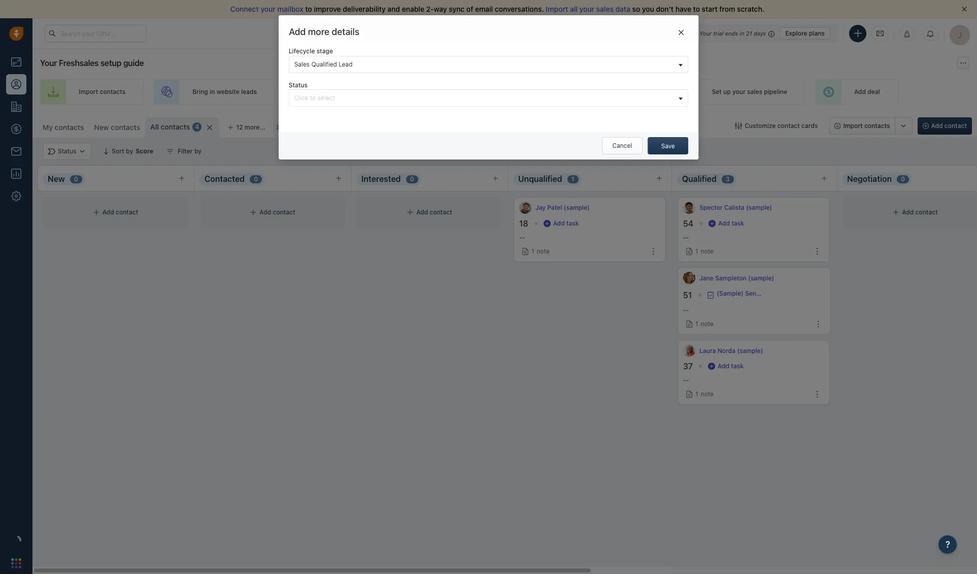 Task type: vqa. For each thing, say whether or not it's contained in the screenshot.
Phone 'element'
no



Task type: describe. For each thing, give the bounding box(es) containing it.
contact inside customize contact cards button
[[778, 122, 801, 130]]

your right the all
[[580, 5, 595, 13]]

set
[[712, 88, 722, 96]]

add deal
[[855, 88, 881, 96]]

12
[[236, 123, 243, 131]]

create
[[579, 88, 598, 96]]

your trial ends in 21 days
[[700, 30, 767, 36]]

4
[[195, 123, 199, 131]]

import contacts link
[[40, 79, 144, 105]]

connect your mailbox to improve deliverability and enable 2-way sync of email conversations. import all your sales data so you don't have to start from scratch.
[[231, 5, 765, 13]]

2-
[[427, 5, 434, 13]]

your for your freshsales setup guide
[[40, 58, 57, 68]]

note for 37
[[701, 390, 714, 398]]

2 team from the left
[[497, 88, 512, 96]]

s image
[[684, 202, 696, 214]]

leads inside bring in website leads link
[[241, 88, 257, 96]]

1 for 18
[[532, 247, 535, 255]]

invite
[[324, 88, 340, 96]]

0 for new
[[74, 175, 78, 183]]

(sample) for 18
[[564, 204, 590, 212]]

12 more... button
[[222, 120, 271, 135]]

contact inside add contact button
[[945, 122, 968, 130]]

container_wx8msf4aqz5i3rn1 image inside filter by button
[[167, 148, 174, 155]]

qualified inside button
[[312, 60, 337, 68]]

add task down laura norda (sample) link
[[718, 362, 744, 370]]

-- for 37
[[684, 377, 690, 384]]

l image
[[684, 345, 696, 357]]

new contacts
[[94, 123, 140, 132]]

explore
[[786, 29, 808, 37]]

calista
[[725, 204, 745, 212]]

add deal link
[[816, 79, 899, 105]]

-- for 54
[[684, 234, 690, 241]]

contacts left all
[[111, 123, 140, 132]]

sales qualified lead button
[[289, 56, 689, 73]]

1 note for 37
[[696, 390, 714, 398]]

Search your CRM... text field
[[45, 25, 146, 42]]

sync
[[449, 5, 465, 13]]

(sample) for 37
[[738, 347, 764, 354]]

1 note for 18
[[532, 247, 550, 255]]

sales qualified lead
[[294, 60, 353, 68]]

filter by
[[178, 147, 202, 155]]

close image
[[963, 7, 968, 12]]

add inside button
[[932, 122, 944, 130]]

save
[[662, 142, 676, 150]]

task for unqualified
[[567, 219, 579, 227]]

to down "sales qualified lead" button
[[475, 88, 481, 96]]

all contacts 4
[[150, 122, 199, 131]]

task down laura norda (sample) link
[[732, 362, 744, 370]]

filter by button
[[160, 143, 208, 160]]

your right up at the top of the page
[[733, 88, 746, 96]]

jane sampleton (sample)
[[700, 274, 775, 282]]

add contact button
[[918, 117, 973, 135]]

explore plans link
[[780, 27, 831, 39]]

0 for contacted
[[254, 175, 258, 183]]

you
[[643, 5, 655, 13]]

j image
[[520, 202, 532, 214]]

scratch.
[[738, 5, 765, 13]]

to left start
[[694, 5, 701, 13]]

jay
[[536, 204, 546, 212]]

1 horizontal spatial in
[[740, 30, 745, 36]]

your for your trial ends in 21 days
[[700, 30, 712, 36]]

way
[[434, 5, 447, 13]]

save button
[[648, 137, 689, 154]]

-- for 51
[[684, 306, 690, 314]]

invite your team link
[[285, 79, 390, 105]]

from
[[720, 5, 736, 13]]

1 team from the left
[[357, 88, 371, 96]]

route leads to your team
[[438, 88, 512, 96]]

spector calista (sample) link
[[700, 203, 773, 212]]

invite your team
[[324, 88, 371, 96]]

0 for negotiation
[[902, 175, 906, 183]]

select
[[318, 94, 335, 101]]

customize contact cards
[[745, 122, 819, 130]]

⌘
[[276, 124, 282, 131]]

to inside button
[[310, 94, 316, 101]]

(sample) for 54
[[747, 204, 773, 212]]

days
[[754, 30, 767, 36]]

don't
[[657, 5, 674, 13]]

jay patel (sample)
[[536, 204, 590, 212]]

add inside dialog
[[289, 26, 306, 37]]

all contacts link
[[150, 122, 190, 132]]

note for 54
[[701, 247, 714, 255]]

add task for qualified
[[719, 219, 745, 227]]

bring in website leads link
[[154, 79, 275, 105]]

lifecycle stage
[[289, 47, 333, 55]]

jane sampleton (sample) link
[[700, 274, 775, 282]]

email
[[476, 5, 493, 13]]

deal
[[868, 88, 881, 96]]

j image
[[684, 272, 696, 284]]

data
[[616, 5, 631, 13]]

trial
[[714, 30, 724, 36]]

contacted
[[205, 174, 245, 183]]

cancel button
[[603, 137, 643, 154]]

add contact for new
[[103, 209, 138, 216]]

pipeline
[[765, 88, 788, 96]]

set up your sales pipeline
[[712, 88, 788, 96]]

conversations.
[[495, 5, 544, 13]]

1 for 51
[[696, 320, 699, 328]]

add more details dialog
[[279, 15, 699, 159]]

send email image
[[877, 29, 884, 38]]

interested
[[362, 174, 401, 183]]

new for new contacts
[[94, 123, 109, 132]]

your freshsales setup guide
[[40, 58, 144, 68]]

leads inside route leads to your team link
[[457, 88, 473, 96]]

and
[[388, 5, 400, 13]]

cards
[[802, 122, 819, 130]]

what's new image
[[904, 30, 911, 38]]

container_wx8msf4aqz5i3rn1 image inside customize contact cards button
[[736, 122, 743, 130]]

37
[[684, 362, 693, 371]]

1 horizontal spatial qualified
[[683, 174, 717, 183]]

connect your mailbox link
[[231, 5, 306, 13]]



Task type: locate. For each thing, give the bounding box(es) containing it.
import inside button
[[844, 122, 864, 130]]

customize contact cards button
[[729, 117, 825, 135]]

1 up jay patel (sample) on the right top of page
[[572, 175, 575, 183]]

1 vertical spatial new
[[48, 174, 65, 183]]

in right bring
[[210, 88, 215, 96]]

team right invite
[[357, 88, 371, 96]]

all
[[150, 122, 159, 131]]

(sample) inside "link"
[[749, 274, 775, 282]]

add contact inside button
[[932, 122, 968, 130]]

0 horizontal spatial in
[[210, 88, 215, 96]]

1 up l image
[[696, 320, 699, 328]]

my contacts
[[43, 123, 84, 132]]

click to select button
[[289, 89, 689, 107]]

1 horizontal spatial leads
[[457, 88, 473, 96]]

note
[[537, 247, 550, 255], [701, 247, 714, 255], [701, 320, 714, 328], [701, 390, 714, 398]]

improve
[[314, 5, 341, 13]]

import for import contacts button
[[844, 122, 864, 130]]

1 0 from the left
[[74, 175, 78, 183]]

task for qualified
[[732, 219, 745, 227]]

add contact for contacted
[[260, 209, 296, 216]]

sales right create
[[600, 88, 615, 96]]

(sample) right calista
[[747, 204, 773, 212]]

freshsales
[[59, 58, 99, 68]]

container_wx8msf4aqz5i3rn1 image
[[736, 122, 743, 130], [167, 148, 174, 155], [250, 209, 257, 216], [407, 209, 414, 216], [709, 220, 716, 227], [709, 363, 716, 370]]

-- for 18
[[520, 234, 525, 241]]

1 note up laura at right bottom
[[696, 320, 714, 328]]

import contacts for import contacts button
[[844, 122, 891, 130]]

1 note up jane
[[696, 247, 714, 255]]

contacts down deal
[[865, 122, 891, 130]]

0 horizontal spatial qualified
[[312, 60, 337, 68]]

2 leads from the left
[[457, 88, 473, 96]]

1 note down jay
[[532, 247, 550, 255]]

add contact for interested
[[417, 209, 453, 216]]

import contacts down add deal
[[844, 122, 891, 130]]

patel
[[548, 204, 563, 212]]

task down jay patel (sample) link
[[567, 219, 579, 227]]

stage
[[317, 47, 333, 55]]

2 0 from the left
[[254, 175, 258, 183]]

note up laura at right bottom
[[701, 320, 714, 328]]

sales left data
[[597, 5, 614, 13]]

sales
[[597, 5, 614, 13], [600, 88, 615, 96], [748, 88, 763, 96]]

contacts right my
[[55, 123, 84, 132]]

of
[[467, 5, 474, 13]]

1 note down laura at right bottom
[[696, 390, 714, 398]]

add task down jay patel (sample) link
[[554, 219, 579, 227]]

⌘ o
[[276, 124, 288, 131]]

1 vertical spatial qualified
[[683, 174, 717, 183]]

1 for 37
[[696, 390, 699, 398]]

by
[[195, 147, 202, 155]]

leads right "route"
[[457, 88, 473, 96]]

1 horizontal spatial your
[[700, 30, 712, 36]]

note for 18
[[537, 247, 550, 255]]

-
[[520, 234, 523, 241], [523, 234, 525, 241], [684, 234, 687, 241], [687, 234, 690, 241], [684, 306, 687, 314], [687, 306, 690, 314], [684, 377, 687, 384], [687, 377, 690, 384]]

to right click
[[310, 94, 316, 101]]

import contacts group
[[830, 117, 913, 135]]

1 vertical spatial your
[[40, 58, 57, 68]]

enable
[[402, 5, 425, 13]]

21
[[747, 30, 753, 36]]

ends
[[726, 30, 739, 36]]

cancel
[[613, 142, 633, 149]]

0 vertical spatial qualified
[[312, 60, 337, 68]]

-- down 37
[[684, 377, 690, 384]]

filter
[[178, 147, 193, 155]]

all
[[570, 5, 578, 13]]

import contacts for import contacts link
[[79, 88, 126, 96]]

0 horizontal spatial team
[[357, 88, 371, 96]]

your down "sales qualified lead" button
[[482, 88, 495, 96]]

1 horizontal spatial new
[[94, 123, 109, 132]]

0 vertical spatial import contacts
[[79, 88, 126, 96]]

your left trial
[[700, 30, 712, 36]]

spector
[[700, 204, 723, 212]]

0 vertical spatial new
[[94, 123, 109, 132]]

add task for unqualified
[[554, 219, 579, 227]]

(sample) for 51
[[749, 274, 775, 282]]

import contacts inside button
[[844, 122, 891, 130]]

0 vertical spatial in
[[740, 30, 745, 36]]

add more details
[[289, 26, 360, 37]]

more...
[[245, 123, 266, 131]]

0 horizontal spatial new
[[48, 174, 65, 183]]

(sample) right patel
[[564, 204, 590, 212]]

my
[[43, 123, 53, 132]]

explore plans
[[786, 29, 826, 37]]

import down the your freshsales setup guide in the left top of the page
[[79, 88, 98, 96]]

2 vertical spatial import
[[844, 122, 864, 130]]

-- down 51
[[684, 306, 690, 314]]

import contacts down setup
[[79, 88, 126, 96]]

spector calista (sample)
[[700, 204, 773, 212]]

0 horizontal spatial import
[[79, 88, 98, 96]]

4 0 from the left
[[902, 175, 906, 183]]

import for import contacts link
[[79, 88, 98, 96]]

setup
[[101, 58, 121, 68]]

freshworks switcher image
[[11, 558, 21, 568]]

website
[[217, 88, 240, 96]]

3
[[726, 175, 730, 183]]

(sample)
[[564, 204, 590, 212], [747, 204, 773, 212], [749, 274, 775, 282], [738, 347, 764, 354]]

--
[[520, 234, 525, 241], [684, 234, 690, 241], [684, 306, 690, 314], [684, 377, 690, 384]]

1 note for 51
[[696, 320, 714, 328]]

contacts inside button
[[865, 122, 891, 130]]

sales
[[294, 60, 310, 68]]

qualified left 3
[[683, 174, 717, 183]]

0 vertical spatial your
[[700, 30, 712, 36]]

mailbox
[[278, 5, 304, 13]]

contacts right all
[[161, 122, 190, 131]]

jane
[[700, 274, 714, 282]]

add
[[289, 26, 306, 37], [855, 88, 867, 96], [932, 122, 944, 130], [103, 209, 114, 216], [260, 209, 271, 216], [417, 209, 428, 216], [903, 209, 915, 216], [554, 219, 565, 227], [719, 219, 731, 227], [718, 362, 730, 370]]

(sample) right sampleton
[[749, 274, 775, 282]]

new for new
[[48, 174, 65, 183]]

2 horizontal spatial import
[[844, 122, 864, 130]]

team
[[357, 88, 371, 96], [497, 88, 512, 96]]

import contacts button
[[830, 117, 896, 135]]

1 down l image
[[696, 390, 699, 398]]

in left 21 at right top
[[740, 30, 745, 36]]

have
[[676, 5, 692, 13]]

1 note
[[532, 247, 550, 255], [696, 247, 714, 255], [696, 320, 714, 328], [696, 390, 714, 398]]

1 for 54
[[696, 247, 699, 255]]

import all your sales data link
[[546, 5, 633, 13]]

import left the all
[[546, 5, 569, 13]]

connect
[[231, 5, 259, 13]]

deliverability
[[343, 5, 386, 13]]

contact
[[778, 122, 801, 130], [945, 122, 968, 130], [116, 209, 138, 216], [273, 209, 296, 216], [430, 209, 453, 216], [916, 209, 939, 216]]

customize
[[745, 122, 777, 130]]

-- down 18
[[520, 234, 525, 241]]

1 vertical spatial import
[[79, 88, 98, 96]]

your left freshsales
[[40, 58, 57, 68]]

create sales sequence
[[579, 88, 645, 96]]

1 vertical spatial import contacts
[[844, 122, 891, 130]]

my contacts button
[[38, 117, 89, 138], [43, 123, 84, 132]]

leads right website
[[241, 88, 257, 96]]

bring in website leads
[[193, 88, 257, 96]]

1 horizontal spatial import
[[546, 5, 569, 13]]

click
[[294, 94, 309, 101]]

laura
[[700, 347, 717, 354]]

lifecycle
[[289, 47, 315, 55]]

click to select
[[294, 94, 335, 101]]

import down add deal link on the right top of the page
[[844, 122, 864, 130]]

note up jane
[[701, 247, 714, 255]]

jay patel (sample) link
[[536, 203, 590, 212]]

your left mailbox at the left of page
[[261, 5, 276, 13]]

note down laura at right bottom
[[701, 390, 714, 398]]

your right invite
[[342, 88, 355, 96]]

container_wx8msf4aqz5i3rn1 image
[[93, 209, 100, 216], [893, 209, 900, 216], [544, 220, 551, 227], [708, 291, 715, 299]]

3 0 from the left
[[410, 175, 414, 183]]

import
[[546, 5, 569, 13], [79, 88, 98, 96], [844, 122, 864, 130]]

0 vertical spatial import
[[546, 5, 569, 13]]

contacts
[[100, 88, 126, 96], [865, 122, 891, 130], [161, 122, 190, 131], [55, 123, 84, 132], [111, 123, 140, 132]]

to right mailbox at the left of page
[[306, 5, 312, 13]]

0
[[74, 175, 78, 183], [254, 175, 258, 183], [410, 175, 414, 183], [902, 175, 906, 183]]

task down spector calista (sample) link
[[732, 219, 745, 227]]

add task down calista
[[719, 219, 745, 227]]

qualified down stage
[[312, 60, 337, 68]]

norda
[[718, 347, 736, 354]]

negotiation
[[848, 174, 893, 183]]

your
[[261, 5, 276, 13], [580, 5, 595, 13], [342, 88, 355, 96], [482, 88, 495, 96], [733, 88, 746, 96]]

details
[[332, 26, 360, 37]]

your
[[700, 30, 712, 36], [40, 58, 57, 68]]

create sales sequence link
[[540, 79, 664, 105]]

0 horizontal spatial leads
[[241, 88, 257, 96]]

0 horizontal spatial your
[[40, 58, 57, 68]]

contacts down setup
[[100, 88, 126, 96]]

task
[[567, 219, 579, 227], [732, 219, 745, 227], [732, 362, 744, 370]]

in
[[740, 30, 745, 36], [210, 88, 215, 96]]

guide
[[123, 58, 144, 68]]

1 vertical spatial in
[[210, 88, 215, 96]]

1 horizontal spatial team
[[497, 88, 512, 96]]

laura norda (sample)
[[700, 347, 764, 354]]

route
[[438, 88, 456, 96]]

1 down j icon
[[532, 247, 535, 255]]

0 for interested
[[410, 175, 414, 183]]

1 leads from the left
[[241, 88, 257, 96]]

sales left pipeline
[[748, 88, 763, 96]]

1 horizontal spatial import contacts
[[844, 122, 891, 130]]

1 up j image
[[696, 247, 699, 255]]

set up your sales pipeline link
[[674, 79, 806, 105]]

note down jay
[[537, 247, 550, 255]]

51
[[684, 290, 693, 300]]

0 horizontal spatial import contacts
[[79, 88, 126, 96]]

note for 51
[[701, 320, 714, 328]]

team down "sales qualified lead" button
[[497, 88, 512, 96]]

-- down 54
[[684, 234, 690, 241]]

1 note for 54
[[696, 247, 714, 255]]

sampleton
[[716, 274, 747, 282]]

laura norda (sample) link
[[700, 346, 764, 355]]

(sample) right norda
[[738, 347, 764, 354]]

so
[[633, 5, 641, 13]]



